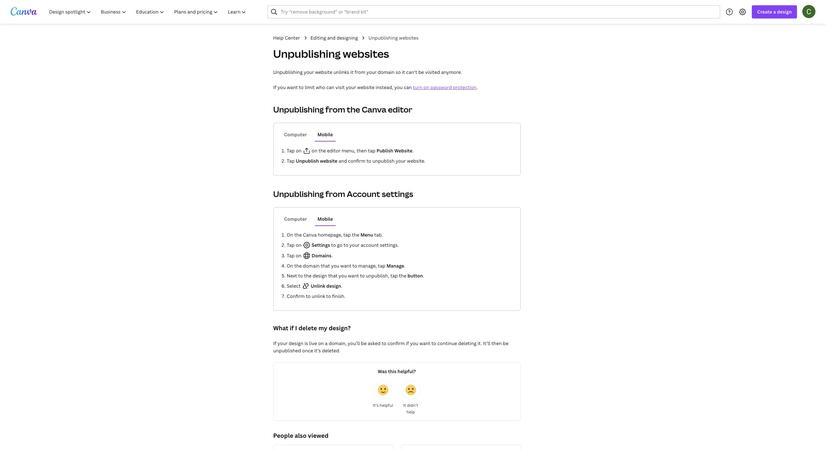 Task type: describe. For each thing, give the bounding box(es) containing it.
unpublishing from the canva editor
[[273, 104, 413, 115]]

0 vertical spatial then
[[357, 148, 367, 154]]

password
[[431, 84, 452, 90]]

🙂 image
[[378, 385, 389, 395]]

confirm
[[287, 293, 305, 299]]

want inside if your design is live on a domain, you'll be asked to confirm if you want to continue deleting it. it'll then be unpublished once it's deleted.
[[420, 340, 431, 347]]

account
[[361, 242, 379, 248]]

limit
[[305, 84, 315, 90]]

editing and designing
[[311, 35, 358, 41]]

domain,
[[329, 340, 347, 347]]

from for the
[[326, 104, 345, 115]]

asked
[[368, 340, 381, 347]]

what
[[273, 324, 289, 332]]

manage,
[[359, 263, 377, 269]]

1 horizontal spatial domain
[[378, 69, 395, 75]]

you right instead,
[[395, 84, 403, 90]]

it's helpful
[[373, 403, 394, 408]]

1 it from the left
[[351, 69, 354, 75]]

to go to your account settings.
[[330, 242, 399, 248]]

who
[[316, 84, 325, 90]]

turn on password protection link
[[413, 84, 477, 90]]

confirm to unlink to finish.
[[287, 293, 346, 299]]

the up unpublish
[[319, 148, 326, 154]]

designing
[[337, 35, 358, 41]]

mobile for and confirm to unpublish your website.
[[318, 131, 333, 138]]

domains
[[311, 252, 332, 259]]

design?
[[329, 324, 351, 332]]

on inside if your design is live on a domain, you'll be asked to confirm if you want to continue deleting it. it'll then be unpublished once it's deleted.
[[318, 340, 324, 347]]

menu,
[[342, 148, 356, 154]]

the up next
[[295, 263, 302, 269]]

1 vertical spatial and
[[339, 158, 347, 164]]

help center
[[273, 35, 300, 41]]

unpublishing from account settings
[[273, 188, 414, 199]]

computer for on the canva homepage, tap the
[[284, 216, 307, 222]]

christina overa image
[[803, 5, 816, 18]]

publish
[[377, 148, 394, 154]]

to up next to the design that you want to unpublish, tap the button .
[[353, 263, 357, 269]]

settings
[[382, 188, 414, 199]]

2 can from the left
[[404, 84, 412, 90]]

unlink design
[[310, 283, 341, 289]]

my
[[319, 324, 328, 332]]

0 vertical spatial websites
[[399, 35, 419, 41]]

1 vertical spatial website
[[357, 84, 375, 90]]

unpublishing for the
[[273, 104, 324, 115]]

1 vertical spatial editor
[[327, 148, 341, 154]]

tap up unpublish,
[[378, 263, 386, 269]]

0 horizontal spatial be
[[361, 340, 367, 347]]

0 horizontal spatial domain
[[303, 263, 320, 269]]

unpublishing websites link
[[369, 34, 419, 42]]

to down manage,
[[360, 273, 365, 279]]

continue
[[438, 340, 457, 347]]

so
[[396, 69, 401, 75]]

unpublished
[[273, 348, 301, 354]]

to down on the editor menu, then tap publish website .
[[367, 158, 372, 164]]

tap down manage
[[391, 273, 398, 279]]

center
[[285, 35, 300, 41]]

button
[[408, 273, 423, 279]]

1 horizontal spatial canva
[[362, 104, 387, 115]]

you down on the domain that you want to manage, tap manage .
[[339, 273, 347, 279]]

it's
[[373, 403, 379, 408]]

what if i delete my design?
[[273, 324, 351, 332]]

unpublish,
[[366, 273, 390, 279]]

the down the if you want to limit who can visit your website instead, you can turn on password protection .
[[347, 104, 360, 115]]

to left unlink
[[306, 293, 311, 299]]

people
[[273, 432, 293, 440]]

you left limit
[[278, 84, 286, 90]]

2 horizontal spatial be
[[503, 340, 509, 347]]

turn
[[413, 84, 423, 90]]

from for account
[[326, 188, 345, 199]]

helpful
[[380, 403, 394, 408]]

unpublishing for website
[[273, 69, 303, 75]]

to left continue
[[432, 340, 437, 347]]

unpublish
[[373, 158, 395, 164]]

1 can from the left
[[327, 84, 335, 90]]

didn't
[[407, 403, 419, 408]]

website for and
[[320, 158, 338, 164]]

the left menu
[[352, 232, 360, 238]]

unlinks
[[334, 69, 349, 75]]

visit
[[336, 84, 345, 90]]

visited
[[425, 69, 440, 75]]

create a design button
[[753, 5, 798, 18]]

mobile button for to go to your account settings.
[[315, 213, 336, 225]]

was
[[378, 368, 387, 375]]

deleted.
[[322, 348, 341, 354]]

computer button for tap on
[[282, 128, 310, 141]]

settings.
[[380, 242, 399, 248]]

protection
[[453, 84, 477, 90]]

the down manage
[[399, 273, 407, 279]]

your up limit
[[304, 69, 314, 75]]

0 horizontal spatial websites
[[343, 47, 389, 61]]

it didn't help
[[404, 403, 419, 415]]

help
[[407, 409, 415, 415]]

editing and designing link
[[311, 34, 358, 42]]

your inside if your design is live on a domain, you'll be asked to confirm if you want to continue deleting it. it'll then be unpublished once it's deleted.
[[278, 340, 288, 347]]

go
[[337, 242, 343, 248]]

want up next to the design that you want to unpublish, tap the button .
[[341, 263, 352, 269]]

helpful?
[[398, 368, 416, 375]]

confirm inside if your design is live on a domain, you'll be asked to confirm if you want to continue deleting it. it'll then be unpublished once it's deleted.
[[388, 340, 405, 347]]

to right next
[[298, 273, 303, 279]]

create
[[758, 9, 773, 15]]

0 vertical spatial unpublishing websites
[[369, 35, 419, 41]]

the up unlink
[[304, 273, 312, 279]]

tap unpublish website and confirm to unpublish your website.
[[287, 158, 426, 164]]

if for if your design is live on a domain, you'll be asked to confirm if you want to continue deleting it. it'll then be unpublished once it's deleted.
[[273, 340, 277, 347]]

on the domain that you want to manage, tap manage .
[[287, 263, 406, 269]]

on for on the domain that you want to manage, tap
[[287, 263, 293, 269]]

your right visit
[[346, 84, 356, 90]]

can't
[[406, 69, 418, 75]]

this
[[388, 368, 397, 375]]

account
[[347, 188, 381, 199]]

0 vertical spatial confirm
[[348, 158, 366, 164]]

tap for to go to your account settings.
[[287, 242, 295, 248]]

tap on for on the editor menu, then tap
[[287, 148, 303, 154]]

if for if you want to limit who can visit your website instead, you can turn on password protection .
[[273, 84, 277, 90]]

create a design
[[758, 9, 792, 15]]

viewed
[[308, 432, 329, 440]]



Task type: vqa. For each thing, say whether or not it's contained in the screenshot.
Clear (3) 'Clear'
no



Task type: locate. For each thing, give the bounding box(es) containing it.
website
[[315, 69, 333, 75], [357, 84, 375, 90], [320, 158, 338, 164]]

1 mobile from the top
[[318, 131, 333, 138]]

2 computer from the top
[[284, 216, 307, 222]]

0 vertical spatial a
[[774, 9, 777, 15]]

0 horizontal spatial editor
[[327, 148, 341, 154]]

0 vertical spatial computer button
[[282, 128, 310, 141]]

a up the deleted.
[[325, 340, 328, 347]]

.
[[477, 84, 478, 90], [413, 148, 414, 154], [332, 252, 333, 259], [404, 263, 406, 269], [423, 273, 425, 279], [341, 283, 343, 289]]

2 vertical spatial from
[[326, 188, 345, 199]]

your
[[304, 69, 314, 75], [367, 69, 377, 75], [346, 84, 356, 90], [396, 158, 406, 164], [350, 242, 360, 248], [278, 340, 288, 347]]

1 vertical spatial then
[[492, 340, 502, 347]]

tap on left settings
[[287, 242, 303, 248]]

1 horizontal spatial confirm
[[388, 340, 405, 347]]

next
[[287, 273, 297, 279]]

your right go
[[350, 242, 360, 248]]

domain down domains at the left bottom of the page
[[303, 263, 320, 269]]

once
[[302, 348, 313, 354]]

1 vertical spatial if
[[406, 340, 409, 347]]

from left account
[[326, 188, 345, 199]]

and down menu,
[[339, 158, 347, 164]]

the
[[347, 104, 360, 115], [319, 148, 326, 154], [295, 232, 302, 238], [352, 232, 360, 238], [295, 263, 302, 269], [304, 273, 312, 279], [399, 273, 407, 279]]

it'll
[[484, 340, 491, 347]]

design left is
[[289, 340, 304, 347]]

website up who
[[315, 69, 333, 75]]

domain left so
[[378, 69, 395, 75]]

website for unlinks
[[315, 69, 333, 75]]

live
[[309, 340, 317, 347]]

mobile down unpublishing from the canva editor
[[318, 131, 333, 138]]

canva
[[362, 104, 387, 115], [303, 232, 317, 238]]

can left visit
[[327, 84, 335, 90]]

and right editing
[[327, 35, 336, 41]]

0 vertical spatial website
[[315, 69, 333, 75]]

mobile button
[[315, 128, 336, 141], [315, 213, 336, 225]]

on the editor menu, then tap publish website .
[[311, 148, 414, 154]]

editor
[[388, 104, 413, 115], [327, 148, 341, 154]]

1 mobile button from the top
[[315, 128, 336, 141]]

mobile button down unpublishing from the canva editor
[[315, 128, 336, 141]]

0 vertical spatial domain
[[378, 69, 395, 75]]

0 vertical spatial tap on
[[287, 148, 303, 154]]

a inside dropdown button
[[774, 9, 777, 15]]

0 vertical spatial if
[[273, 84, 277, 90]]

if inside if your design is live on a domain, you'll be asked to confirm if you want to continue deleting it. it'll then be unpublished once it's deleted.
[[406, 340, 409, 347]]

select
[[287, 283, 302, 289]]

confirm down on the editor menu, then tap publish website .
[[348, 158, 366, 164]]

design up finish.
[[327, 283, 341, 289]]

tap for .
[[287, 252, 295, 259]]

top level navigation element
[[45, 5, 252, 18]]

2 on from the top
[[287, 263, 293, 269]]

1 on from the top
[[287, 232, 293, 238]]

be right it'll
[[503, 340, 509, 347]]

2 mobile button from the top
[[315, 213, 336, 225]]

0 horizontal spatial confirm
[[348, 158, 366, 164]]

it
[[351, 69, 354, 75], [402, 69, 405, 75]]

1 vertical spatial tap on
[[287, 242, 303, 248]]

mobile button up homepage,
[[315, 213, 336, 225]]

0 vertical spatial canva
[[362, 104, 387, 115]]

1 horizontal spatial a
[[774, 9, 777, 15]]

4 tap from the top
[[287, 252, 295, 259]]

that up unlink design
[[329, 273, 338, 279]]

that down domains at the left bottom of the page
[[321, 263, 330, 269]]

from
[[355, 69, 366, 75], [326, 104, 345, 115], [326, 188, 345, 199]]

1 vertical spatial websites
[[343, 47, 389, 61]]

be right can't
[[419, 69, 424, 75]]

1 computer from the top
[[284, 131, 307, 138]]

you up helpful?
[[410, 340, 419, 347]]

tap on for .
[[287, 252, 303, 259]]

2 mobile from the top
[[318, 216, 333, 222]]

is
[[305, 340, 308, 347]]

1 horizontal spatial be
[[419, 69, 424, 75]]

1 vertical spatial canva
[[303, 232, 317, 238]]

unpublishing your website unlinks it from your domain so it can't be visited anymore.
[[273, 69, 462, 75]]

be right you'll
[[361, 340, 367, 347]]

to right asked
[[382, 340, 387, 347]]

1 if from the top
[[273, 84, 277, 90]]

editing
[[311, 35, 326, 41]]

0 horizontal spatial it
[[351, 69, 354, 75]]

be
[[419, 69, 424, 75], [361, 340, 367, 347], [503, 340, 509, 347]]

the left homepage,
[[295, 232, 302, 238]]

canva down the if you want to limit who can visit your website instead, you can turn on password protection .
[[362, 104, 387, 115]]

mobile
[[318, 131, 333, 138], [318, 216, 333, 222]]

1 vertical spatial mobile button
[[315, 213, 336, 225]]

then up tap unpublish website and confirm to unpublish your website.
[[357, 148, 367, 154]]

your up the if you want to limit who can visit your website instead, you can turn on password protection .
[[367, 69, 377, 75]]

1 horizontal spatial can
[[404, 84, 412, 90]]

0 vertical spatial editor
[[388, 104, 413, 115]]

2 it from the left
[[402, 69, 405, 75]]

tap right homepage,
[[344, 232, 351, 238]]

0 vertical spatial computer
[[284, 131, 307, 138]]

you
[[278, 84, 286, 90], [395, 84, 403, 90], [331, 263, 340, 269], [339, 273, 347, 279], [410, 340, 419, 347]]

2 vertical spatial website
[[320, 158, 338, 164]]

tap left publish
[[368, 148, 376, 154]]

tap
[[287, 148, 295, 154], [287, 158, 295, 164], [287, 242, 295, 248], [287, 252, 295, 259]]

delete
[[299, 324, 317, 332]]

to left limit
[[299, 84, 304, 90]]

i
[[295, 324, 297, 332]]

design inside dropdown button
[[778, 9, 792, 15]]

0 vertical spatial if
[[290, 324, 294, 332]]

1 vertical spatial from
[[326, 104, 345, 115]]

it's
[[314, 348, 321, 354]]

tap on
[[287, 148, 303, 154], [287, 242, 303, 248], [287, 252, 303, 259]]

then inside if your design is live on a domain, you'll be asked to confirm if you want to continue deleting it. it'll then be unpublished once it's deleted.
[[492, 340, 502, 347]]

1 computer button from the top
[[282, 128, 310, 141]]

and
[[327, 35, 336, 41], [339, 158, 347, 164]]

0 vertical spatial and
[[327, 35, 336, 41]]

mobile up homepage,
[[318, 216, 333, 222]]

you inside if your design is live on a domain, you'll be asked to confirm if you want to continue deleting it. it'll then be unpublished once it's deleted.
[[410, 340, 419, 347]]

a inside if your design is live on a domain, you'll be asked to confirm if you want to continue deleting it. it'll then be unpublished once it's deleted.
[[325, 340, 328, 347]]

if
[[273, 84, 277, 90], [273, 340, 277, 347]]

Try "remove background" or "brand kit" search field
[[281, 6, 717, 18]]

1 tap on from the top
[[287, 148, 303, 154]]

also
[[295, 432, 307, 440]]

unlink
[[311, 283, 325, 289]]

on the canva homepage, tap the menu tab.
[[287, 232, 383, 238]]

settings
[[311, 242, 330, 248]]

editor left menu,
[[327, 148, 341, 154]]

it right unlinks
[[351, 69, 354, 75]]

website
[[395, 148, 413, 154]]

homepage,
[[318, 232, 343, 238]]

1 horizontal spatial if
[[406, 340, 409, 347]]

2 tap on from the top
[[287, 242, 303, 248]]

to left finish.
[[327, 293, 331, 299]]

to right go
[[344, 242, 349, 248]]

confirm right asked
[[388, 340, 405, 347]]

0 vertical spatial mobile
[[318, 131, 333, 138]]

a right create in the right top of the page
[[774, 9, 777, 15]]

0 vertical spatial mobile button
[[315, 128, 336, 141]]

want down on the domain that you want to manage, tap manage .
[[348, 273, 359, 279]]

people also viewed
[[273, 432, 329, 440]]

mobile button for and confirm to unpublish your website.
[[315, 128, 336, 141]]

instead,
[[376, 84, 394, 90]]

to
[[299, 84, 304, 90], [367, 158, 372, 164], [331, 242, 336, 248], [344, 242, 349, 248], [353, 263, 357, 269], [298, 273, 303, 279], [360, 273, 365, 279], [306, 293, 311, 299], [327, 293, 331, 299], [382, 340, 387, 347], [432, 340, 437, 347]]

next to the design that you want to unpublish, tap the button .
[[287, 273, 425, 279]]

editor down instead,
[[388, 104, 413, 115]]

1 vertical spatial a
[[325, 340, 328, 347]]

if up helpful?
[[406, 340, 409, 347]]

tap on up unpublish
[[287, 148, 303, 154]]

website.
[[407, 158, 426, 164]]

computer button for on the canva homepage, tap the
[[282, 213, 310, 225]]

1 vertical spatial if
[[273, 340, 277, 347]]

from right unlinks
[[355, 69, 366, 75]]

website down unpublishing your website unlinks it from your domain so it can't be visited anymore.
[[357, 84, 375, 90]]

2 computer button from the top
[[282, 213, 310, 225]]

you down domains at the left bottom of the page
[[331, 263, 340, 269]]

1 vertical spatial computer
[[284, 216, 307, 222]]

on for on the canva homepage, tap the
[[287, 232, 293, 238]]

can left turn
[[404, 84, 412, 90]]

it right so
[[402, 69, 405, 75]]

unpublishing for account
[[273, 188, 324, 199]]

design right create in the right top of the page
[[778, 9, 792, 15]]

website right unpublish
[[320, 158, 338, 164]]

you'll
[[348, 340, 360, 347]]

want left continue
[[420, 340, 431, 347]]

0 vertical spatial on
[[287, 232, 293, 238]]

tap on up next
[[287, 252, 303, 259]]

1 vertical spatial unpublishing websites
[[273, 47, 389, 61]]

1 vertical spatial on
[[287, 263, 293, 269]]

confirm
[[348, 158, 366, 164], [388, 340, 405, 347]]

was this helpful?
[[378, 368, 416, 375]]

3 tap from the top
[[287, 242, 295, 248]]

0 horizontal spatial canva
[[303, 232, 317, 238]]

1 horizontal spatial then
[[492, 340, 502, 347]]

3 tap on from the top
[[287, 252, 303, 259]]

2 if from the top
[[273, 340, 277, 347]]

0 horizontal spatial a
[[325, 340, 328, 347]]

unlink
[[312, 293, 325, 299]]

1 vertical spatial that
[[329, 273, 338, 279]]

0 horizontal spatial and
[[327, 35, 336, 41]]

to left go
[[331, 242, 336, 248]]

if inside if your design is live on a domain, you'll be asked to confirm if you want to continue deleting it. it'll then be unpublished once it's deleted.
[[273, 340, 277, 347]]

it.
[[478, 340, 482, 347]]

2 vertical spatial tap on
[[287, 252, 303, 259]]

help
[[273, 35, 284, 41]]

design
[[778, 9, 792, 15], [313, 273, 327, 279], [327, 283, 341, 289], [289, 340, 304, 347]]

it
[[404, 403, 406, 408]]

0 vertical spatial from
[[355, 69, 366, 75]]

1 horizontal spatial it
[[402, 69, 405, 75]]

0 vertical spatial that
[[321, 263, 330, 269]]

1 horizontal spatial editor
[[388, 104, 413, 115]]

if
[[290, 324, 294, 332], [406, 340, 409, 347]]

tap for on the editor menu, then tap
[[287, 148, 295, 154]]

1 vertical spatial mobile
[[318, 216, 333, 222]]

if you want to limit who can visit your website instead, you can turn on password protection .
[[273, 84, 478, 90]]

want left limit
[[287, 84, 298, 90]]

computer button
[[282, 128, 310, 141], [282, 213, 310, 225]]

finish.
[[332, 293, 346, 299]]

websites
[[399, 35, 419, 41], [343, 47, 389, 61]]

manage
[[387, 263, 404, 269]]

tap on for to go to your account settings.
[[287, 242, 303, 248]]

design inside if your design is live on a domain, you'll be asked to confirm if you want to continue deleting it. it'll then be unpublished once it's deleted.
[[289, 340, 304, 347]]

0 horizontal spatial then
[[357, 148, 367, 154]]

2 tap from the top
[[287, 158, 295, 164]]

a
[[774, 9, 777, 15], [325, 340, 328, 347]]

deleting
[[459, 340, 477, 347]]

1 vertical spatial confirm
[[388, 340, 405, 347]]

1 tap from the top
[[287, 148, 295, 154]]

help center link
[[273, 34, 300, 42]]

tap
[[368, 148, 376, 154], [344, 232, 351, 238], [378, 263, 386, 269], [391, 273, 398, 279]]

😔 image
[[406, 385, 416, 395]]

on
[[424, 84, 430, 90], [296, 148, 302, 154], [312, 148, 318, 154], [296, 242, 302, 248], [296, 252, 302, 259], [318, 340, 324, 347]]

1 vertical spatial domain
[[303, 263, 320, 269]]

1 horizontal spatial and
[[339, 158, 347, 164]]

design up unlink
[[313, 273, 327, 279]]

computer for tap on
[[284, 131, 307, 138]]

1 vertical spatial computer button
[[282, 213, 310, 225]]

1 horizontal spatial websites
[[399, 35, 419, 41]]

canva up settings
[[303, 232, 317, 238]]

unpublish
[[296, 158, 319, 164]]

then right it'll
[[492, 340, 502, 347]]

0 horizontal spatial if
[[290, 324, 294, 332]]

unpublishing
[[369, 35, 398, 41], [273, 47, 341, 61], [273, 69, 303, 75], [273, 104, 324, 115], [273, 188, 324, 199]]

your down website
[[396, 158, 406, 164]]

mobile for to go to your account settings.
[[318, 216, 333, 222]]

unpublishing websites
[[369, 35, 419, 41], [273, 47, 389, 61]]

0 horizontal spatial can
[[327, 84, 335, 90]]

from down visit
[[326, 104, 345, 115]]

if left i
[[290, 324, 294, 332]]

menu
[[361, 232, 373, 238]]

anymore.
[[441, 69, 462, 75]]

if your design is live on a domain, you'll be asked to confirm if you want to continue deleting it. it'll then be unpublished once it's deleted.
[[273, 340, 509, 354]]

your up unpublished
[[278, 340, 288, 347]]

that
[[321, 263, 330, 269], [329, 273, 338, 279]]

tab.
[[375, 232, 383, 238]]



